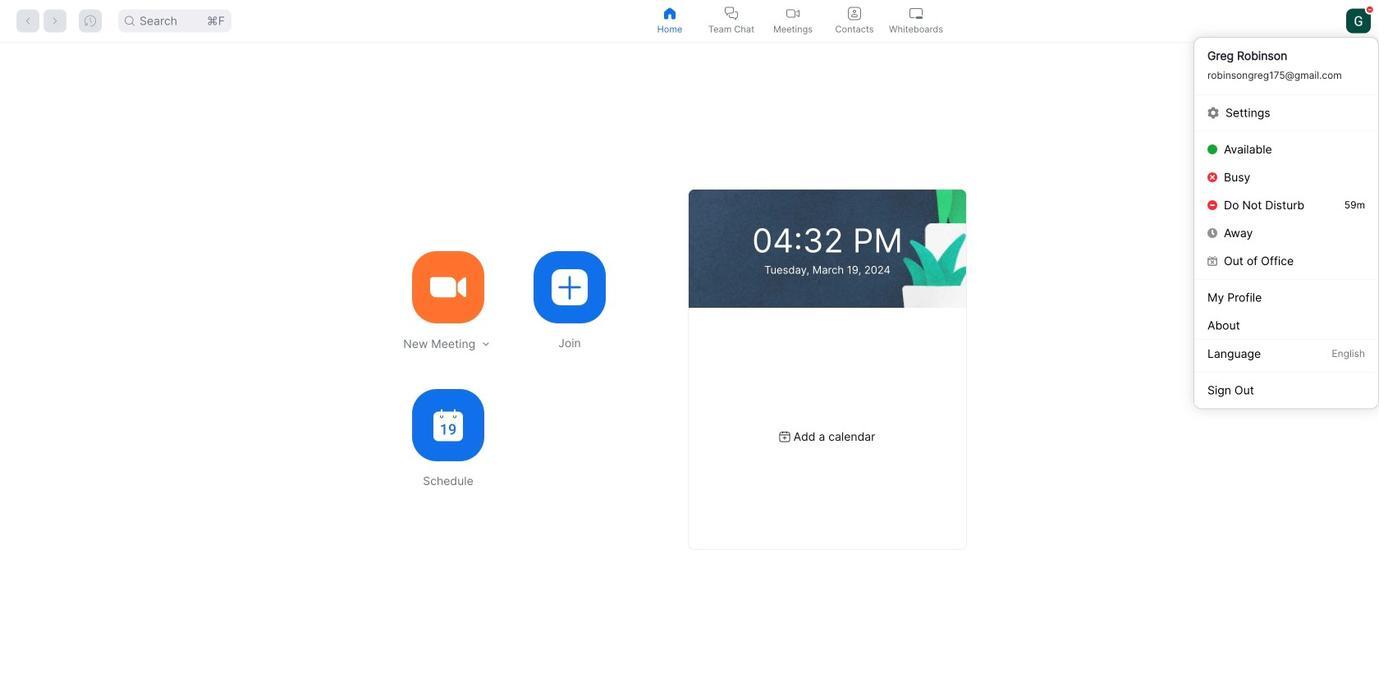 Task type: locate. For each thing, give the bounding box(es) containing it.
profile contact image
[[848, 7, 861, 20], [848, 7, 861, 20]]

tab list
[[639, 0, 947, 42]]

do not disturb image
[[1367, 6, 1374, 13], [1367, 6, 1374, 13], [1208, 200, 1218, 210], [1208, 200, 1218, 210]]

video on image
[[787, 7, 800, 20], [787, 7, 800, 20]]

chevron down small image
[[480, 338, 492, 350], [480, 338, 492, 350]]

out of office image
[[1208, 256, 1218, 266], [1208, 256, 1218, 266]]

away image
[[1208, 228, 1218, 238]]

whiteboard small image
[[910, 7, 923, 20]]

away image
[[1208, 228, 1218, 238]]

online image
[[1208, 145, 1218, 154], [1208, 145, 1218, 154]]

home small image
[[664, 7, 677, 20], [664, 7, 677, 20]]

calendar add calendar image
[[780, 432, 791, 442]]

magnifier image
[[125, 16, 135, 26], [125, 16, 135, 26]]

tab panel
[[0, 43, 1380, 696]]

video camera on image
[[430, 269, 466, 306]]



Task type: describe. For each thing, give the bounding box(es) containing it.
video camera on image
[[430, 269, 466, 306]]

calendar add calendar image
[[780, 432, 791, 442]]

busy image
[[1208, 172, 1218, 182]]

schedule image
[[434, 409, 463, 441]]

plus squircle image
[[552, 269, 588, 306]]

setting image
[[1208, 107, 1220, 119]]

avatar image
[[1347, 9, 1371, 33]]

setting image
[[1208, 107, 1220, 119]]

whiteboard small image
[[910, 7, 923, 20]]

plus squircle image
[[552, 269, 588, 306]]

busy image
[[1208, 172, 1218, 182]]

team chat image
[[725, 7, 738, 20]]

team chat image
[[725, 7, 738, 20]]



Task type: vqa. For each thing, say whether or not it's contained in the screenshot.
Do Not Disturb image associated with the top Do Not Disturb icon
yes



